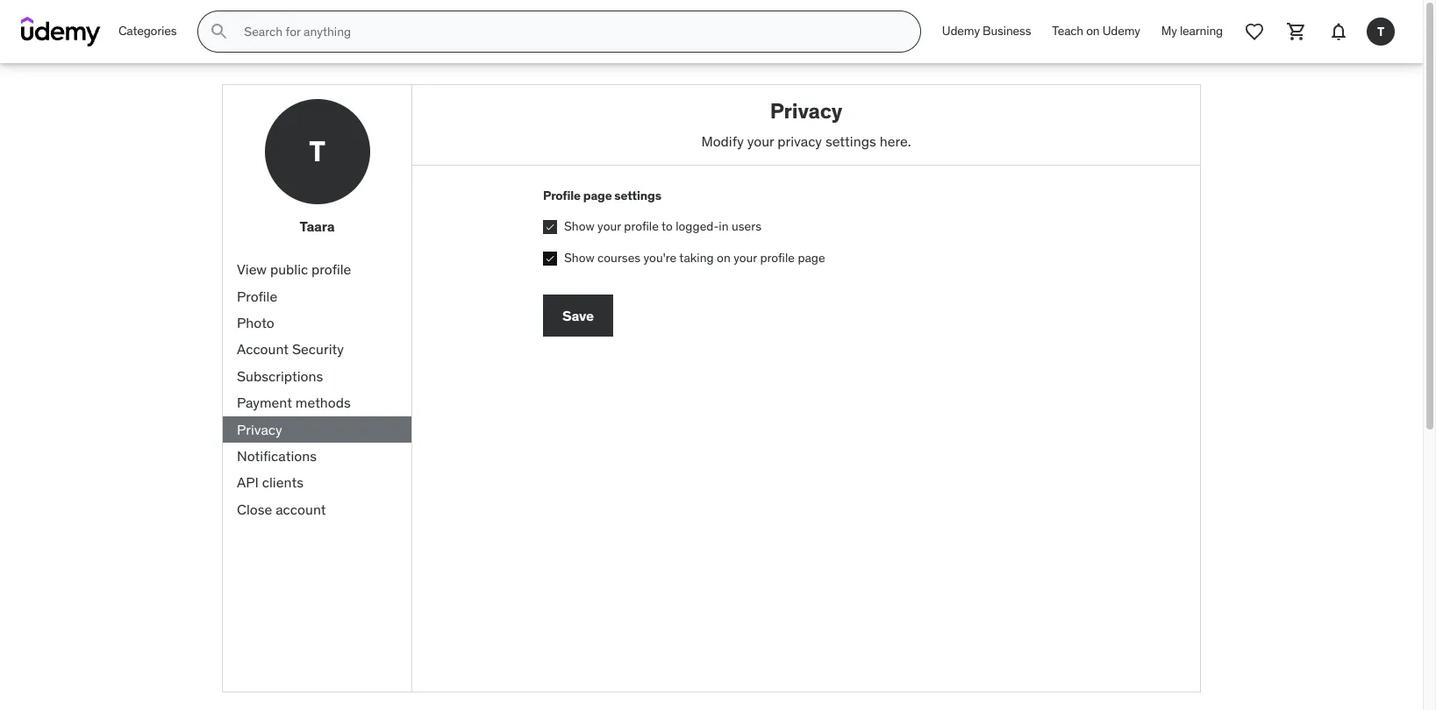 Task type: describe. For each thing, give the bounding box(es) containing it.
my learning
[[1161, 23, 1223, 39]]

1 udemy from the left
[[942, 23, 980, 39]]

xsmall image for show courses you're taking on your profile page
[[543, 252, 557, 266]]

view public profile link
[[223, 256, 411, 283]]

profile for show your profile to logged-in users
[[624, 219, 659, 234]]

you're
[[644, 250, 677, 266]]

teach on udemy link
[[1042, 11, 1151, 53]]

close account
[[237, 501, 326, 518]]

xsmall image for show your profile to logged-in users
[[543, 220, 557, 234]]

learning
[[1180, 23, 1223, 39]]

udemy business link
[[932, 11, 1042, 53]]

account security
[[237, 341, 344, 358]]

show for show your profile to logged-in users
[[564, 219, 595, 234]]

profile for profile page settings
[[543, 188, 581, 203]]

1 horizontal spatial page
[[798, 250, 825, 266]]

modify
[[701, 132, 744, 150]]

udemy image
[[21, 17, 101, 47]]

account
[[276, 501, 326, 518]]

methods
[[296, 394, 351, 412]]

taking
[[679, 250, 714, 266]]

notifications image
[[1328, 21, 1349, 42]]

profile page settings
[[543, 188, 661, 203]]

photo
[[237, 314, 274, 332]]

t link
[[1360, 11, 1402, 53]]

your inside privacy modify your privacy settings here.
[[747, 132, 774, 150]]

t inside 't' link
[[1377, 23, 1385, 39]]

view
[[237, 261, 267, 278]]

2 vertical spatial your
[[734, 250, 757, 266]]

clients
[[262, 474, 304, 492]]

api clients
[[237, 474, 304, 492]]

teach on udemy
[[1052, 23, 1140, 39]]

profile link
[[223, 283, 411, 310]]

payment methods
[[237, 394, 351, 412]]

to
[[662, 219, 673, 234]]

show your profile to logged-in users
[[564, 219, 762, 234]]

privacy modify your privacy settings here.
[[701, 97, 911, 150]]

1 horizontal spatial on
[[1086, 23, 1100, 39]]

account security link
[[223, 336, 411, 363]]

my
[[1161, 23, 1177, 39]]

view public profile
[[237, 261, 351, 278]]

categories
[[118, 23, 177, 39]]

public
[[270, 261, 308, 278]]

shopping cart with 0 items image
[[1286, 21, 1307, 42]]

api clients link
[[223, 470, 411, 496]]

subscriptions
[[237, 367, 323, 385]]

users
[[732, 219, 762, 234]]

show for show courses you're taking on your profile page
[[564, 250, 595, 266]]

2 horizontal spatial profile
[[760, 250, 795, 266]]



Task type: vqa. For each thing, say whether or not it's contained in the screenshot.
16:36
no



Task type: locate. For each thing, give the bounding box(es) containing it.
1 horizontal spatial udemy
[[1103, 23, 1140, 39]]

show courses you're taking on your profile page
[[564, 250, 825, 266]]

payment
[[237, 394, 292, 412]]

profile inside view public profile link
[[312, 261, 351, 278]]

your
[[747, 132, 774, 150], [598, 219, 621, 234], [734, 250, 757, 266]]

t up "taara"
[[309, 133, 325, 169]]

on right taking
[[717, 250, 731, 266]]

xsmall image
[[543, 220, 557, 234], [543, 252, 557, 266]]

0 vertical spatial page
[[583, 188, 612, 203]]

account
[[237, 341, 289, 358]]

0 horizontal spatial profile
[[312, 261, 351, 278]]

profile
[[624, 219, 659, 234], [760, 250, 795, 266], [312, 261, 351, 278]]

1 horizontal spatial profile
[[543, 188, 581, 203]]

subscriptions link
[[223, 363, 411, 390]]

profile
[[543, 188, 581, 203], [237, 287, 277, 305]]

privacy link
[[223, 416, 411, 443]]

t
[[1377, 23, 1385, 39], [309, 133, 325, 169]]

1 vertical spatial show
[[564, 250, 595, 266]]

privacy
[[778, 132, 822, 150]]

0 horizontal spatial privacy
[[237, 421, 282, 438]]

privacy down payment
[[237, 421, 282, 438]]

save button
[[543, 295, 613, 337]]

udemy left business
[[942, 23, 980, 39]]

api
[[237, 474, 259, 492]]

1 vertical spatial xsmall image
[[543, 252, 557, 266]]

Search for anything text field
[[241, 17, 899, 47]]

close
[[237, 501, 272, 518]]

1 vertical spatial settings
[[614, 188, 661, 203]]

teach
[[1052, 23, 1084, 39]]

show left courses
[[564, 250, 595, 266]]

udemy business
[[942, 23, 1031, 39]]

your down profile page settings
[[598, 219, 621, 234]]

privacy inside privacy modify your privacy settings here.
[[770, 97, 842, 125]]

categories button
[[108, 11, 187, 53]]

0 vertical spatial your
[[747, 132, 774, 150]]

1 vertical spatial t
[[309, 133, 325, 169]]

profile down the users
[[760, 250, 795, 266]]

profile left to
[[624, 219, 659, 234]]

1 horizontal spatial settings
[[825, 132, 876, 150]]

business
[[983, 23, 1031, 39]]

1 vertical spatial page
[[798, 250, 825, 266]]

xsmall image up save button
[[543, 252, 557, 266]]

0 vertical spatial profile
[[543, 188, 581, 203]]

my learning link
[[1151, 11, 1234, 53]]

0 horizontal spatial t
[[309, 133, 325, 169]]

1 horizontal spatial profile
[[624, 219, 659, 234]]

0 horizontal spatial page
[[583, 188, 612, 203]]

your down the users
[[734, 250, 757, 266]]

settings up show your profile to logged-in users
[[614, 188, 661, 203]]

t right notifications image
[[1377, 23, 1385, 39]]

settings
[[825, 132, 876, 150], [614, 188, 661, 203]]

1 vertical spatial profile
[[237, 287, 277, 305]]

profile up profile link
[[312, 261, 351, 278]]

payment methods link
[[223, 390, 411, 416]]

0 vertical spatial settings
[[825, 132, 876, 150]]

1 horizontal spatial privacy
[[770, 97, 842, 125]]

2 udemy from the left
[[1103, 23, 1140, 39]]

1 show from the top
[[564, 219, 595, 234]]

udemy left my
[[1103, 23, 1140, 39]]

photo link
[[223, 310, 411, 336]]

0 horizontal spatial settings
[[614, 188, 661, 203]]

wishlist image
[[1244, 21, 1265, 42]]

profile for profile
[[237, 287, 277, 305]]

show down profile page settings
[[564, 219, 595, 234]]

on
[[1086, 23, 1100, 39], [717, 250, 731, 266]]

profile for view public profile
[[312, 261, 351, 278]]

1 xsmall image from the top
[[543, 220, 557, 234]]

show
[[564, 219, 595, 234], [564, 250, 595, 266]]

settings left here.
[[825, 132, 876, 150]]

0 vertical spatial privacy
[[770, 97, 842, 125]]

privacy up privacy
[[770, 97, 842, 125]]

courses
[[598, 250, 641, 266]]

privacy for privacy
[[237, 421, 282, 438]]

security
[[292, 341, 344, 358]]

privacy for privacy modify your privacy settings here.
[[770, 97, 842, 125]]

0 horizontal spatial udemy
[[942, 23, 980, 39]]

1 vertical spatial on
[[717, 250, 731, 266]]

submit search image
[[209, 21, 230, 42]]

0 horizontal spatial on
[[717, 250, 731, 266]]

close account link
[[223, 496, 411, 523]]

taara
[[300, 218, 335, 235]]

page
[[583, 188, 612, 203], [798, 250, 825, 266]]

0 vertical spatial xsmall image
[[543, 220, 557, 234]]

0 vertical spatial t
[[1377, 23, 1385, 39]]

2 show from the top
[[564, 250, 595, 266]]

1 vertical spatial your
[[598, 219, 621, 234]]

0 vertical spatial show
[[564, 219, 595, 234]]

0 horizontal spatial profile
[[237, 287, 277, 305]]

notifications
[[237, 447, 317, 465]]

1 horizontal spatial t
[[1377, 23, 1385, 39]]

your right 'modify'
[[747, 132, 774, 150]]

1 vertical spatial privacy
[[237, 421, 282, 438]]

xsmall image down profile page settings
[[543, 220, 557, 234]]

udemy
[[942, 23, 980, 39], [1103, 23, 1140, 39]]

in
[[719, 219, 729, 234]]

save
[[562, 307, 594, 324]]

settings inside privacy modify your privacy settings here.
[[825, 132, 876, 150]]

2 xsmall image from the top
[[543, 252, 557, 266]]

on right teach
[[1086, 23, 1100, 39]]

logged-
[[676, 219, 719, 234]]

privacy
[[770, 97, 842, 125], [237, 421, 282, 438]]

notifications link
[[223, 443, 411, 470]]

0 vertical spatial on
[[1086, 23, 1100, 39]]

here.
[[880, 132, 911, 150]]



